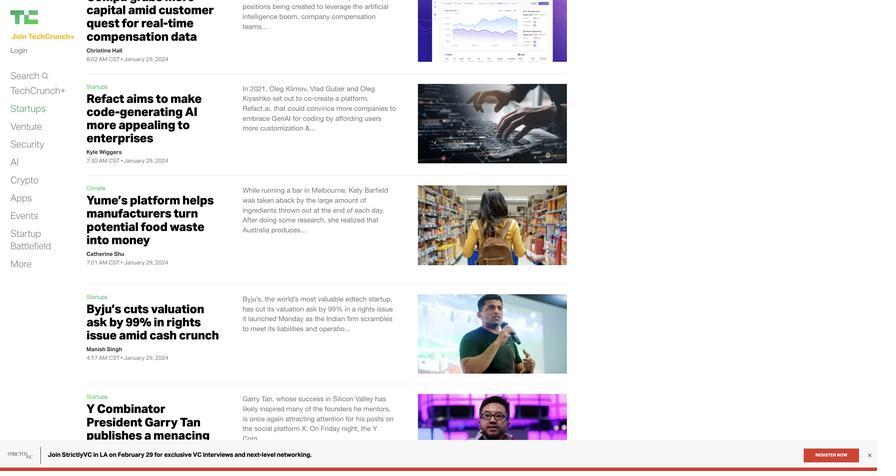 Task type: describe. For each thing, give the bounding box(es) containing it.
99% inside 'byju's, the world's most valuable edtech startup, has cut its valuation ask by 99% in a rights issue it launched monday as the indian firm scrambles to meet its liabilities and operatio...'
[[328, 305, 343, 313]]

search
[[10, 69, 39, 81]]

meet
[[251, 325, 266, 333]]

am inside compa grabs more capital amid customer quest for real-time compensation data christine hall 8:02 am cst • january 29, 2024
[[99, 56, 108, 63]]

ask inside startups byju's cuts valuation ask by 99% in rights issue amid cash crunch manish singh 4:17 am cst • january 29, 2024
[[86, 315, 107, 330]]

manish singh link
[[86, 346, 122, 353]]

the up at
[[306, 196, 316, 204]]

day.
[[372, 206, 384, 214]]

shu
[[114, 251, 124, 258]]

the down the is
[[243, 425, 252, 433]]

indian
[[326, 315, 345, 323]]

is
[[243, 415, 248, 423]]

am inside startups byju's cuts valuation ask by 99% in rights issue amid cash crunch manish singh 4:17 am cst • january 29, 2024
[[99, 355, 108, 362]]

events link
[[10, 210, 38, 222]]

catherine
[[86, 251, 113, 258]]

out inside while running a bar in melbourne, katy barfield was taken aback by the large amount of ingredients thrown out at the end of each day. after doing some research, she realized that australia produces...
[[302, 206, 312, 214]]

platform inside "garry tan, whose success in silicon valley has likely inspired many of the founders he mentors, is once again attracting attention for his posts on the social platform x. on friday night, the y com..."
[[274, 425, 300, 433]]

again
[[267, 415, 284, 423]]

has for byju's cuts valuation ask by 99% in rights issue amid cash crunch
[[243, 305, 254, 313]]

login link
[[10, 44, 27, 57]]

companies
[[354, 104, 388, 112]]

&...
[[305, 124, 316, 132]]

search image
[[41, 73, 49, 80]]

manufacturers
[[86, 206, 171, 221]]

startups for refact
[[86, 84, 107, 90]]

melbourne,
[[312, 187, 347, 194]]

am inside startups refact aims to make code-generating ai more appealing to enterprises kyle wiggers 7:30 am cst • january 29, 2024
[[99, 157, 108, 164]]

cut
[[256, 305, 265, 313]]

she
[[328, 216, 339, 224]]

his
[[356, 415, 365, 423]]

president
[[86, 415, 142, 430]]

ask inside 'byju's, the world's most valuable edtech startup, has cut its valuation ask by 99% in a rights issue it launched monday as the indian firm scrambles to meet its liabilities and operatio...'
[[306, 305, 317, 313]]

tweet
[[86, 441, 120, 456]]

garry inside "garry tan, whose success in silicon valley has likely inspired many of the founders he mentors, is once again attracting attention for his posts on the social platform x. on friday night, the y com..."
[[243, 395, 260, 403]]

99% inside startups byju's cuts valuation ask by 99% in rights issue amid cash crunch manish singh 4:17 am cst • january 29, 2024
[[126, 315, 151, 330]]

customization
[[260, 124, 304, 132]]

realized
[[341, 216, 365, 224]]

co-
[[304, 95, 314, 102]]

• inside compa grabs more capital amid customer quest for real-time compensation data christine hall 8:02 am cst • january 29, 2024
[[121, 56, 123, 63]]

slow
[[86, 468, 113, 472]]

success
[[298, 395, 324, 403]]

the down success
[[313, 405, 323, 413]]

christine hall link
[[86, 47, 122, 54]]

january inside startups refact aims to make code-generating ai more appealing to enterprises kyle wiggers 7:30 am cst • january 29, 2024
[[124, 157, 145, 164]]

platform inside climate yume's platform helps manufacturers turn potential food waste into money catherine shu 7:01 am cst • january 29, 2024
[[130, 193, 180, 208]]

more up the affording at the left of page
[[336, 104, 352, 112]]

in inside startups byju's cuts valuation ask by 99% in rights issue amid cash crunch manish singh 4:17 am cst • january 29, 2024
[[154, 315, 164, 330]]

venture link
[[10, 120, 42, 133]]

scrambles
[[361, 315, 393, 323]]

29, inside climate yume's platform helps manufacturers turn potential food waste into money catherine shu 7:01 am cst • january 29, 2024
[[146, 259, 154, 266]]

january inside startups byju's cuts valuation ask by 99% in rights issue amid cash crunch manish singh 4:17 am cst • january 29, 2024
[[124, 355, 145, 362]]

startups up venture
[[10, 102, 46, 114]]

apps
[[10, 192, 32, 204]]

more down the embrace
[[243, 124, 258, 132]]

join
[[11, 32, 27, 41]]

crypto link
[[10, 174, 39, 186]]

helps
[[182, 193, 214, 208]]

techcrunch+
[[10, 84, 66, 97]]

coding
[[303, 114, 324, 122]]

the right at
[[322, 206, 331, 214]]

attention
[[317, 415, 344, 423]]

more inside compa grabs more capital amid customer quest for real-time compensation data christine hall 8:02 am cst • january 29, 2024
[[165, 0, 194, 4]]

platform,
[[341, 95, 369, 102]]

rights inside startups byju's cuts valuation ask by 99% in rights issue amid cash crunch manish singh 4:17 am cst • january 29, 2024
[[167, 315, 201, 330]]

singh
[[107, 346, 122, 353]]

in inside while running a bar in melbourne, katy barfield was taken aback by the large amount of ingredients thrown out at the end of each day. after doing some research, she realized that australia produces...
[[304, 187, 310, 194]]

make
[[170, 91, 202, 106]]

a inside while running a bar in melbourne, katy barfield was taken aback by the large amount of ingredients thrown out at the end of each day. after doing some research, she realized that australia produces...
[[287, 187, 290, 194]]

startup battlefield
[[10, 228, 51, 252]]

in
[[243, 85, 248, 93]]

cash
[[149, 328, 177, 343]]

hall
[[112, 47, 122, 54]]

catherine shu link
[[86, 251, 124, 258]]

combinator
[[97, 402, 165, 417]]

some
[[279, 216, 296, 224]]

compa, compensation, data image
[[418, 0, 567, 62]]

a inside 'byju's, the world's most valuable edtech startup, has cut its valuation ask by 99% in a rights issue it launched monday as the indian firm scrambles to meet its liabilities and operatio...'
[[352, 305, 356, 313]]

2024 inside climate yume's platform helps manufacturers turn potential food waste into money catherine shu 7:01 am cst • january 29, 2024
[[155, 259, 168, 266]]

29, inside compa grabs more capital amid customer quest for real-time compensation data christine hall 8:02 am cst • january 29, 2024
[[146, 56, 154, 63]]

startups for byju's
[[86, 294, 107, 301]]

ingredients
[[243, 206, 277, 214]]

was
[[243, 196, 255, 204]]

y inside startups y combinator president garry tan publishes a menacing tweet before deleting it, apologizing: 'die slow motherf*ckers'
[[86, 402, 95, 417]]

potential
[[86, 219, 138, 234]]

cst inside startups refact aims to make code-generating ai more appealing to enterprises kyle wiggers 7:30 am cst • january 29, 2024
[[109, 157, 120, 164]]

4:17
[[86, 355, 98, 362]]

events
[[10, 210, 38, 222]]

for inside "garry tan, whose success in silicon valley has likely inspired many of the founders he mentors, is once again attracting attention for his posts on the social platform x. on friday night, the y com..."
[[346, 415, 354, 423]]

cst inside compa grabs more capital amid customer quest for real-time compensation data christine hall 8:02 am cst • january 29, 2024
[[109, 56, 120, 63]]

• inside startups refact aims to make code-generating ai more appealing to enterprises kyle wiggers 7:30 am cst • january 29, 2024
[[121, 157, 123, 164]]

capital
[[86, 2, 126, 17]]

garry inside startups y combinator president garry tan publishes a menacing tweet before deleting it, apologizing: 'die slow motherf*ckers'
[[145, 415, 178, 430]]

convince
[[307, 104, 335, 112]]

a inside startups y combinator president garry tan publishes a menacing tweet before deleting it, apologizing: 'die slow motherf*ckers'
[[144, 428, 151, 443]]

research,
[[298, 216, 326, 224]]

once
[[250, 415, 265, 423]]

7:30
[[86, 157, 98, 164]]

time
[[168, 15, 194, 31]]

startups link for refact aims to make code-generating ai more appealing to enterprises
[[86, 84, 107, 90]]

thrown
[[279, 206, 300, 214]]

1 horizontal spatial of
[[347, 206, 353, 214]]

ai inside startups refact aims to make code-generating ai more appealing to enterprises kyle wiggers 7:30 am cst • january 29, 2024
[[185, 104, 197, 119]]

money
[[111, 232, 150, 248]]

taken
[[257, 196, 274, 204]]

in inside 'byju's, the world's most valuable edtech startup, has cut its valuation ask by 99% in a rights issue it launched monday as the indian firm scrambles to meet its liabilities and operatio...'
[[345, 305, 350, 313]]

refact.ai,
[[243, 104, 272, 112]]

world's
[[277, 295, 299, 303]]

'die
[[172, 454, 195, 470]]

1 vertical spatial its
[[268, 325, 275, 333]]

aback
[[276, 196, 295, 204]]

startups link for y combinator president garry tan publishes a menacing tweet before deleting it, apologizing: 'die slow motherf*ckers'
[[86, 394, 107, 401]]

by inside in 2021, oleg klimov, vlad guber and oleg kiyashko set out to co-create a platform, refact.ai, that could convince more companies to embrace genai for coding by affording users more customization &...
[[326, 114, 334, 122]]

many
[[286, 405, 303, 413]]

y inside "garry tan, whose success in silicon valley has likely inspired many of the founders he mentors, is once again attracting attention for his posts on the social platform x. on friday night, the y com..."
[[373, 425, 377, 433]]

out inside in 2021, oleg klimov, vlad guber and oleg kiyashko set out to co-create a platform, refact.ai, that could convince more companies to embrace genai for coding by affording users more customization &...
[[284, 95, 294, 102]]

startups y combinator president garry tan publishes a menacing tweet before deleting it, apologizing: 'die slow motherf*ckers'
[[86, 394, 210, 472]]

prosus slashes edtech giant byju's valuation to $5.1 billion image
[[418, 295, 567, 374]]

australia
[[243, 226, 269, 234]]

byju's,
[[243, 295, 263, 303]]

techcrunch link
[[10, 10, 80, 24]]

enterprises
[[86, 130, 153, 146]]

startup battlefield link
[[10, 228, 51, 252]]

food
[[141, 219, 167, 234]]

apps link
[[10, 192, 32, 204]]

climate yume's platform helps manufacturers turn potential food waste into money catherine shu 7:01 am cst • january 29, 2024
[[86, 185, 214, 266]]

2 oleg from the left
[[360, 85, 375, 93]]

0 vertical spatial of
[[360, 196, 366, 204]]

end
[[333, 206, 345, 214]]

and inside 'byju's, the world's most valuable edtech startup, has cut its valuation ask by 99% in a rights issue it launched monday as the indian firm scrambles to meet its liabilities and operatio...'
[[306, 325, 317, 333]]

1 vertical spatial ai
[[10, 156, 19, 168]]

7:01
[[86, 259, 98, 266]]



Task type: vqa. For each thing, say whether or not it's contained in the screenshot.


Task type: locate. For each thing, give the bounding box(es) containing it.
kiyashko
[[243, 95, 271, 102]]

embrace
[[243, 114, 270, 122]]

amount
[[335, 196, 358, 204]]

out right set
[[284, 95, 294, 102]]

firm
[[347, 315, 359, 323]]

amid inside compa grabs more capital amid customer quest for real-time compensation data christine hall 8:02 am cst • january 29, 2024
[[128, 2, 156, 17]]

january inside climate yume's platform helps manufacturers turn potential food waste into money catherine shu 7:01 am cst • january 29, 2024
[[124, 259, 145, 266]]

0 vertical spatial and
[[347, 85, 359, 93]]

of up 'each'
[[360, 196, 366, 204]]

0 horizontal spatial has
[[243, 305, 254, 313]]

more inside startups refact aims to make code-generating ai more appealing to enterprises kyle wiggers 7:30 am cst • january 29, 2024
[[86, 117, 116, 132]]

issue up manish singh link on the bottom
[[86, 328, 117, 343]]

techcrunch image
[[10, 10, 38, 24]]

cst down singh
[[109, 355, 120, 362]]

into
[[86, 232, 109, 248]]

for inside compa grabs more capital amid customer quest for real-time compensation data christine hall 8:02 am cst • january 29, 2024
[[122, 15, 139, 31]]

of down success
[[305, 405, 311, 413]]

0 vertical spatial amid
[[128, 2, 156, 17]]

security
[[10, 138, 44, 150]]

3 29, from the top
[[146, 259, 154, 266]]

genai
[[272, 114, 291, 122]]

startups up refact
[[86, 84, 107, 90]]

garry tan image
[[418, 395, 567, 472]]

of inside "garry tan, whose success in silicon valley has likely inspired many of the founders he mentors, is once again attracting attention for his posts on the social platform x. on friday night, the y com..."
[[305, 405, 311, 413]]

has for y combinator president garry tan publishes a menacing tweet before deleting it, apologizing: 'die slow motherf*ckers'
[[375, 395, 386, 403]]

by left cuts
[[109, 315, 123, 330]]

1 29, from the top
[[146, 56, 154, 63]]

0 horizontal spatial for
[[122, 15, 139, 31]]

by down valuable
[[319, 305, 326, 313]]

valuable
[[318, 295, 344, 303]]

to inside 'byju's, the world's most valuable edtech startup, has cut its valuation ask by 99% in a rights issue it launched monday as the indian firm scrambles to meet its liabilities and operatio...'
[[243, 325, 249, 333]]

0 horizontal spatial platform
[[130, 193, 180, 208]]

oleg up set
[[269, 85, 284, 93]]

2 • from the top
[[121, 157, 123, 164]]

techcrunch
[[28, 32, 70, 41]]

29,
[[146, 56, 154, 63], [146, 157, 154, 164], [146, 259, 154, 266], [146, 355, 154, 362]]

• down shu
[[121, 259, 123, 266]]

startups link up byju's
[[86, 294, 107, 301]]

more
[[165, 0, 194, 4], [336, 104, 352, 112], [86, 117, 116, 132], [243, 124, 258, 132]]

garry up likely
[[243, 395, 260, 403]]

1 vertical spatial y
[[373, 425, 377, 433]]

0 horizontal spatial that
[[274, 104, 286, 112]]

users
[[365, 114, 382, 122]]

0 vertical spatial its
[[267, 305, 274, 313]]

startups up president
[[86, 394, 107, 401]]

the up cut
[[265, 295, 275, 303]]

to
[[156, 91, 168, 106], [296, 95, 302, 102], [390, 104, 396, 112], [178, 117, 190, 132], [243, 325, 249, 333]]

1 horizontal spatial ai
[[185, 104, 197, 119]]

1 am from the top
[[99, 56, 108, 63]]

mentors,
[[364, 405, 391, 413]]

to down it
[[243, 325, 249, 333]]

0 vertical spatial garry
[[243, 395, 260, 403]]

of up realized
[[347, 206, 353, 214]]

1 vertical spatial rights
[[167, 315, 201, 330]]

monday
[[279, 315, 304, 323]]

amid
[[128, 2, 156, 17], [119, 328, 147, 343]]

2 horizontal spatial of
[[360, 196, 366, 204]]

compa grabs more capital amid customer quest for real-time compensation data christine hall 8:02 am cst • january 29, 2024
[[86, 0, 214, 63]]

1 horizontal spatial valuation
[[276, 305, 304, 313]]

bar
[[292, 187, 303, 194]]

a up firm
[[352, 305, 356, 313]]

garry left tan
[[145, 415, 178, 430]]

as
[[306, 315, 313, 323]]

1 horizontal spatial 99%
[[328, 305, 343, 313]]

launched
[[248, 315, 277, 323]]

0 vertical spatial out
[[284, 95, 294, 102]]

platform down "again"
[[274, 425, 300, 433]]

1 2024 from the top
[[155, 56, 168, 63]]

startups
[[86, 84, 107, 90], [10, 102, 46, 114], [86, 294, 107, 301], [86, 394, 107, 401]]

kyle wiggers link
[[86, 149, 122, 156]]

valuation inside startups byju's cuts valuation ask by 99% in rights issue amid cash crunch manish singh 4:17 am cst • january 29, 2024
[[151, 302, 204, 317]]

4 am from the top
[[99, 355, 108, 362]]

2 january from the top
[[124, 157, 145, 164]]

2 2024 from the top
[[155, 157, 168, 164]]

1 vertical spatial platform
[[274, 425, 300, 433]]

am inside climate yume's platform helps manufacturers turn potential food waste into money catherine shu 7:01 am cst • january 29, 2024
[[99, 259, 108, 266]]

to down make
[[178, 117, 190, 132]]

he
[[354, 405, 362, 413]]

1 vertical spatial issue
[[86, 328, 117, 343]]

that down "day."
[[367, 216, 379, 224]]

1 vertical spatial has
[[375, 395, 386, 403]]

4 cst from the top
[[109, 355, 120, 362]]

0 horizontal spatial ai
[[10, 156, 19, 168]]

that up the genai
[[274, 104, 286, 112]]

startups link up president
[[86, 394, 107, 401]]

a left bar
[[287, 187, 290, 194]]

to right the aims
[[156, 91, 168, 106]]

2024 inside startups byju's cuts valuation ask by 99% in rights issue amid cash crunch manish singh 4:17 am cst • january 29, 2024
[[155, 355, 168, 362]]

likely
[[243, 405, 258, 413]]

in up founders in the bottom of the page
[[326, 395, 331, 403]]

1 horizontal spatial has
[[375, 395, 386, 403]]

has
[[243, 305, 254, 313], [375, 395, 386, 403]]

join techcrunch +
[[11, 32, 74, 41]]

startups link up venture
[[10, 102, 46, 115]]

waste
[[170, 219, 204, 234]]

has up the mentors,
[[375, 395, 386, 403]]

cst inside climate yume's platform helps manufacturers turn potential food waste into money catherine shu 7:01 am cst • january 29, 2024
[[109, 259, 120, 266]]

refact
[[86, 91, 124, 106]]

1 vertical spatial that
[[367, 216, 379, 224]]

publishes
[[86, 428, 142, 443]]

issue down startup,
[[377, 305, 393, 313]]

to right companies
[[390, 104, 396, 112]]

silicon
[[333, 395, 354, 403]]

manish
[[86, 346, 106, 353]]

3 january from the top
[[124, 259, 145, 266]]

valley
[[356, 395, 373, 403]]

that inside while running a bar in melbourne, katy barfield was taken aback by the large amount of ingredients thrown out at the end of each day. after doing some research, she realized that australia produces...
[[367, 216, 379, 224]]

of
[[360, 196, 366, 204], [347, 206, 353, 214], [305, 405, 311, 413]]

by inside startups byju's cuts valuation ask by 99% in rights issue amid cash crunch manish singh 4:17 am cst • january 29, 2024
[[109, 315, 123, 330]]

1 vertical spatial and
[[306, 325, 317, 333]]

amid up compensation
[[128, 2, 156, 17]]

social
[[254, 425, 272, 433]]

in inside "garry tan, whose success in silicon valley has likely inspired many of the founders he mentors, is once again attracting attention for his posts on the social platform x. on friday night, the y com..."
[[326, 395, 331, 403]]

1 horizontal spatial for
[[293, 114, 301, 122]]

more
[[10, 258, 32, 270]]

in 2021, oleg klimov, vlad guber and oleg kiyashko set out to co-create a platform, refact.ai, that could convince more companies to embrace genai for coding by affording users more customization &...
[[243, 85, 396, 132]]

2 29, from the top
[[146, 157, 154, 164]]

0 horizontal spatial y
[[86, 402, 95, 417]]

quest
[[86, 15, 119, 31]]

y combinator president garry tan publishes a menacing tweet before deleting it, apologizing: 'die slow motherf*ckers' link
[[86, 402, 210, 472]]

1 vertical spatial 99%
[[126, 315, 151, 330]]

startups refact aims to make code-generating ai more appealing to enterprises kyle wiggers 7:30 am cst • january 29, 2024
[[86, 84, 202, 164]]

0 horizontal spatial 99%
[[126, 315, 151, 330]]

its right meet
[[268, 325, 275, 333]]

startups inside startups byju's cuts valuation ask by 99% in rights issue amid cash crunch manish singh 4:17 am cst • january 29, 2024
[[86, 294, 107, 301]]

most
[[301, 295, 316, 303]]

vlad
[[310, 85, 324, 93]]

large
[[318, 196, 333, 204]]

0 vertical spatial issue
[[377, 305, 393, 313]]

software engineer working on laptop with circuit board image
[[418, 84, 567, 164]]

1 vertical spatial amid
[[119, 328, 147, 343]]

3 cst from the top
[[109, 259, 120, 266]]

while
[[243, 187, 260, 194]]

platform up the 'food'
[[130, 193, 180, 208]]

0 vertical spatial 99%
[[328, 305, 343, 313]]

1 vertical spatial of
[[347, 206, 353, 214]]

am down christine hall link
[[99, 56, 108, 63]]

• down hall
[[121, 56, 123, 63]]

data
[[171, 29, 197, 44]]

after
[[243, 216, 257, 224]]

cst down wiggers on the left of page
[[109, 157, 120, 164]]

in right cuts
[[154, 315, 164, 330]]

appealing
[[119, 117, 175, 132]]

its right cut
[[267, 305, 274, 313]]

generating
[[120, 104, 183, 119]]

to down klimov,
[[296, 95, 302, 102]]

0 vertical spatial rights
[[358, 305, 375, 313]]

startups up byju's
[[86, 294, 107, 301]]

0 horizontal spatial valuation
[[151, 302, 204, 317]]

out left at
[[302, 206, 312, 214]]

1 horizontal spatial ask
[[306, 305, 317, 313]]

2 am from the top
[[99, 157, 108, 164]]

has up it
[[243, 305, 254, 313]]

0 vertical spatial that
[[274, 104, 286, 112]]

cst down shu
[[109, 259, 120, 266]]

christine
[[86, 47, 111, 54]]

99%
[[328, 305, 343, 313], [126, 315, 151, 330]]

2024 inside startups refact aims to make code-generating ai more appealing to enterprises kyle wiggers 7:30 am cst • january 29, 2024
[[155, 157, 168, 164]]

climate link
[[86, 185, 105, 192]]

photo of woman from the back pushing her grocery cart through an aisle filled with food products. image
[[418, 186, 567, 266]]

garry
[[243, 395, 260, 403], [145, 415, 178, 430]]

it,
[[86, 454, 98, 470]]

3 • from the top
[[121, 259, 123, 266]]

0 horizontal spatial garry
[[145, 415, 178, 430]]

has inside "garry tan, whose success in silicon valley has likely inspired many of the founders he mentors, is once again attracting attention for his posts on the social platform x. on friday night, the y com..."
[[375, 395, 386, 403]]

valuation inside 'byju's, the world's most valuable edtech startup, has cut its valuation ask by 99% in a rights issue it launched monday as the indian firm scrambles to meet its liabilities and operatio...'
[[276, 305, 304, 313]]

3 2024 from the top
[[155, 259, 168, 266]]

0 horizontal spatial issue
[[86, 328, 117, 343]]

4 • from the top
[[121, 355, 123, 362]]

produces...
[[271, 226, 306, 234]]

• inside climate yume's platform helps manufacturers turn potential food waste into money catherine shu 7:01 am cst • january 29, 2024
[[121, 259, 123, 266]]

doing
[[259, 216, 277, 224]]

january inside compa grabs more capital amid customer quest for real-time compensation data christine hall 8:02 am cst • january 29, 2024
[[124, 56, 145, 63]]

more up time
[[165, 0, 194, 4]]

am down manish singh link on the bottom
[[99, 355, 108, 362]]

ask up manish
[[86, 315, 107, 330]]

0 vertical spatial y
[[86, 402, 95, 417]]

4 29, from the top
[[146, 355, 154, 362]]

by down bar
[[297, 196, 304, 204]]

1 horizontal spatial garry
[[243, 395, 260, 403]]

1 horizontal spatial oleg
[[360, 85, 375, 93]]

in right bar
[[304, 187, 310, 194]]

its
[[267, 305, 274, 313], [268, 325, 275, 333]]

valuation up monday
[[276, 305, 304, 313]]

2024 inside compa grabs more capital amid customer quest for real-time compensation data christine hall 8:02 am cst • january 29, 2024
[[155, 56, 168, 63]]

january
[[124, 56, 145, 63], [124, 157, 145, 164], [124, 259, 145, 266], [124, 355, 145, 362]]

more down refact
[[86, 117, 116, 132]]

has inside 'byju's, the world's most valuable edtech startup, has cut its valuation ask by 99% in a rights issue it launched monday as the indian firm scrambles to meet its liabilities and operatio...'
[[243, 305, 254, 313]]

1 january from the top
[[124, 56, 145, 63]]

0 horizontal spatial rights
[[167, 315, 201, 330]]

crypto
[[10, 174, 39, 186]]

cst down hall
[[109, 56, 120, 63]]

a inside in 2021, oleg klimov, vlad guber and oleg kiyashko set out to co-create a platform, refact.ai, that could convince more companies to embrace genai for coding by affording users more customization &...
[[336, 95, 339, 102]]

amid up singh
[[119, 328, 147, 343]]

in up firm
[[345, 305, 350, 313]]

valuation
[[151, 302, 204, 317], [276, 305, 304, 313]]

at
[[314, 206, 320, 214]]

0 vertical spatial platform
[[130, 193, 180, 208]]

startups link up refact
[[86, 84, 107, 90]]

by
[[326, 114, 334, 122], [297, 196, 304, 204], [319, 305, 326, 313], [109, 315, 123, 330]]

crunch
[[179, 328, 219, 343]]

am down catherine shu link
[[99, 259, 108, 266]]

4 january from the top
[[124, 355, 145, 362]]

0 vertical spatial has
[[243, 305, 254, 313]]

amid inside startups byju's cuts valuation ask by 99% in rights issue amid cash crunch manish singh 4:17 am cst • january 29, 2024
[[119, 328, 147, 343]]

1 horizontal spatial issue
[[377, 305, 393, 313]]

2 vertical spatial for
[[346, 415, 354, 423]]

2 horizontal spatial for
[[346, 415, 354, 423]]

0 vertical spatial ask
[[306, 305, 317, 313]]

compa grabs more capital amid customer quest for real-time compensation data link
[[86, 0, 214, 44]]

battlefield
[[10, 240, 51, 252]]

barfield
[[365, 187, 388, 194]]

a down guber at the left top
[[336, 95, 339, 102]]

the right as
[[315, 315, 324, 323]]

1 horizontal spatial out
[[302, 206, 312, 214]]

4 2024 from the top
[[155, 355, 168, 362]]

1 vertical spatial out
[[302, 206, 312, 214]]

am down kyle wiggers link
[[99, 157, 108, 164]]

deleting
[[162, 441, 210, 456]]

issue inside startups byju's cuts valuation ask by 99% in rights issue amid cash crunch manish singh 4:17 am cst • january 29, 2024
[[86, 328, 117, 343]]

and up platform,
[[347, 85, 359, 93]]

1 vertical spatial ask
[[86, 315, 107, 330]]

0 vertical spatial for
[[122, 15, 139, 31]]

venture
[[10, 120, 42, 132]]

issue inside 'byju's, the world's most valuable edtech startup, has cut its valuation ask by 99% in a rights issue it launched monday as the indian firm scrambles to meet its liabilities and operatio...'
[[377, 305, 393, 313]]

oleg
[[269, 85, 284, 93], [360, 85, 375, 93]]

startups link for byju's cuts valuation ask by 99% in rights issue amid cash crunch
[[86, 294, 107, 301]]

on
[[310, 425, 319, 433]]

for
[[122, 15, 139, 31], [293, 114, 301, 122], [346, 415, 354, 423]]

while running a bar in melbourne, katy barfield was taken aback by the large amount of ingredients thrown out at the end of each day. after doing some research, she realized that australia produces...
[[243, 187, 388, 234]]

for down the could
[[293, 114, 301, 122]]

1 horizontal spatial rights
[[358, 305, 375, 313]]

1 vertical spatial for
[[293, 114, 301, 122]]

a up apologizing:
[[144, 428, 151, 443]]

that inside in 2021, oleg klimov, vlad guber and oleg kiyashko set out to co-create a platform, refact.ai, that could convince more companies to embrace genai for coding by affording users more customization &...
[[274, 104, 286, 112]]

1 vertical spatial garry
[[145, 415, 178, 430]]

1 cst from the top
[[109, 56, 120, 63]]

3 am from the top
[[99, 259, 108, 266]]

+
[[70, 32, 74, 41]]

• inside startups byju's cuts valuation ask by 99% in rights issue amid cash crunch manish singh 4:17 am cst • january 29, 2024
[[121, 355, 123, 362]]

in
[[304, 187, 310, 194], [345, 305, 350, 313], [154, 315, 164, 330], [326, 395, 331, 403]]

by inside while running a bar in melbourne, katy barfield was taken aback by the large amount of ingredients thrown out at the end of each day. after doing some research, she realized that australia produces...
[[297, 196, 304, 204]]

0 horizontal spatial oleg
[[269, 85, 284, 93]]

and down as
[[306, 325, 317, 333]]

startups inside startups refact aims to make code-generating ai more appealing to enterprises kyle wiggers 7:30 am cst • january 29, 2024
[[86, 84, 107, 90]]

1 horizontal spatial and
[[347, 85, 359, 93]]

0 horizontal spatial of
[[305, 405, 311, 413]]

turn
[[174, 206, 198, 221]]

ask up as
[[306, 305, 317, 313]]

•
[[121, 56, 123, 63], [121, 157, 123, 164], [121, 259, 123, 266], [121, 355, 123, 362]]

guber
[[326, 85, 345, 93]]

cst inside startups byju's cuts valuation ask by 99% in rights issue amid cash crunch manish singh 4:17 am cst • january 29, 2024
[[109, 355, 120, 362]]

1 oleg from the left
[[269, 85, 284, 93]]

startup
[[10, 228, 41, 240]]

com...
[[243, 435, 263, 443]]

set
[[273, 95, 282, 102]]

valuation up 'cash'
[[151, 302, 204, 317]]

1 horizontal spatial that
[[367, 216, 379, 224]]

startups inside startups y combinator president garry tan publishes a menacing tweet before deleting it, apologizing: 'die slow motherf*ckers'
[[86, 394, 107, 401]]

0 horizontal spatial out
[[284, 95, 294, 102]]

posts
[[367, 415, 384, 423]]

attracting
[[285, 415, 315, 423]]

for inside in 2021, oleg klimov, vlad guber and oleg kiyashko set out to co-create a platform, refact.ai, that could convince more companies to embrace genai for coding by affording users more customization &...
[[293, 114, 301, 122]]

2 vertical spatial of
[[305, 405, 311, 413]]

• down wiggers on the left of page
[[121, 157, 123, 164]]

startups for y
[[86, 394, 107, 401]]

rights inside 'byju's, the world's most valuable edtech startup, has cut its valuation ask by 99% in a rights issue it launched monday as the indian firm scrambles to meet its liabilities and operatio...'
[[358, 305, 375, 313]]

the down his
[[361, 425, 371, 433]]

29, inside startups byju's cuts valuation ask by 99% in rights issue amid cash crunch manish singh 4:17 am cst • january 29, 2024
[[146, 355, 154, 362]]

• down singh
[[121, 355, 123, 362]]

by inside 'byju's, the world's most valuable edtech startup, has cut its valuation ask by 99% in a rights issue it launched monday as the indian firm scrambles to meet its liabilities and operatio...'
[[319, 305, 326, 313]]

and inside in 2021, oleg klimov, vlad guber and oleg kiyashko set out to co-create a platform, refact.ai, that could convince more companies to embrace genai for coding by affording users more customization &...
[[347, 85, 359, 93]]

29, inside startups refact aims to make code-generating ai more appealing to enterprises kyle wiggers 7:30 am cst • january 29, 2024
[[146, 157, 154, 164]]

1 • from the top
[[121, 56, 123, 63]]

0 horizontal spatial ask
[[86, 315, 107, 330]]

0 horizontal spatial and
[[306, 325, 317, 333]]

1 horizontal spatial y
[[373, 425, 377, 433]]

for up "night,"
[[346, 415, 354, 423]]

tan
[[180, 415, 200, 430]]

oleg up platform,
[[360, 85, 375, 93]]

startup,
[[369, 295, 392, 303]]

0 vertical spatial ai
[[185, 104, 197, 119]]

2 cst from the top
[[109, 157, 120, 164]]

for left real-
[[122, 15, 139, 31]]

refact aims to make code-generating ai more appealing to enterprises link
[[86, 91, 202, 146]]

compensation
[[86, 29, 169, 44]]

1 horizontal spatial platform
[[274, 425, 300, 433]]

by down convince at the top of the page
[[326, 114, 334, 122]]



